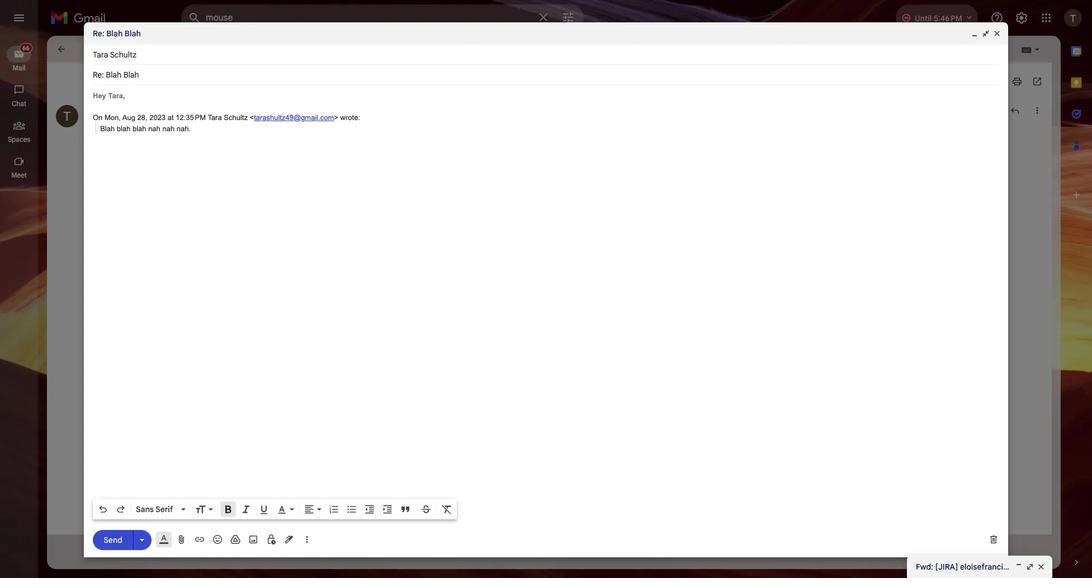 Task type: vqa. For each thing, say whether or not it's contained in the screenshot.
"1 OF 2" on the top of page
yes



Task type: describe. For each thing, give the bounding box(es) containing it.
minimize image for eloisefrancis23
[[1015, 563, 1024, 572]]

12:35 pm
[[176, 114, 206, 122]]

assigned
[[1018, 563, 1051, 573]]

with
[[165, 155, 178, 163]]

archive image
[[87, 44, 98, 55]]

minimize image for blah
[[970, 29, 979, 38]]

on
[[93, 114, 103, 122]]

chat heading
[[0, 100, 38, 109]]

delete image
[[136, 44, 148, 55]]

>
[[334, 114, 338, 122]]

schultz inside on mon, aug 28, 2023 at 12:35 pm tara schultz < tarashultz49@gmail.com > wrote: blah blah blah nah nah nah.
[[224, 114, 248, 122]]

blah up delete icon at the left top
[[125, 29, 141, 39]]

close image
[[1037, 563, 1046, 572]]

blah inside on mon, aug 28, 2023 at 12:35 pm tara schultz < tarashultz49@gmail.com > wrote: blah blah blah nah nah nah.
[[100, 124, 115, 133]]

tara schultz
[[93, 50, 137, 60]]

add to tasks image
[[219, 44, 230, 55]]

send
[[104, 536, 122, 546]]

underline ‪(⌘u)‬ image
[[258, 505, 270, 516]]

2 my from the left
[[251, 155, 260, 163]]

spaces heading
[[0, 135, 38, 144]]

strikethrough ‪(⌘⇧x)‬ image
[[421, 505, 432, 516]]

quote ‪(⌘⇧9)‬ image
[[400, 505, 411, 516]]

moving
[[225, 155, 249, 163]]

mail, 66 unread messages image
[[19, 46, 31, 56]]

[jira]
[[936, 563, 958, 573]]

blah right the 're:'
[[106, 29, 123, 39]]

numbered list ‪(⌘⇧7)‬ image
[[328, 505, 340, 516]]

hey for hey jerry,
[[87, 133, 100, 142]]

insert link ‪(⌘k)‬ image
[[194, 535, 205, 546]]

meet heading
[[0, 171, 38, 180]]

computer.
[[191, 155, 223, 163]]

snooze image
[[195, 44, 206, 55]]

Message Body text field
[[93, 91, 1000, 497]]

mail
[[13, 64, 26, 72]]

2 blah from the left
[[133, 124, 146, 133]]

inbox
[[186, 77, 203, 86]]

hey tara,
[[93, 92, 125, 100]]

insert signature image
[[284, 535, 295, 546]]

2023
[[149, 114, 166, 122]]

clear search image
[[532, 6, 555, 29]]

0 horizontal spatial schultz
[[110, 50, 137, 60]]

28,
[[137, 114, 147, 122]]

0 vertical spatial to
[[87, 117, 93, 126]]

gtms-
[[1053, 563, 1078, 573]]

indent more ‪(⌘])‬ image
[[382, 505, 393, 516]]

indent less ‪(⌘[)‬ image
[[364, 505, 375, 516]]

1 vertical spatial to
[[1088, 563, 1092, 573]]

serif
[[156, 505, 173, 515]]

back to search results image
[[56, 44, 67, 55]]

redo ‪(⌘y)‬ image
[[115, 505, 126, 516]]

turtle
[[109, 106, 132, 116]]

wrote:
[[340, 114, 360, 122]]

insert emoji ‪(⌘⇧2)‬ image
[[212, 535, 223, 546]]

pop out image
[[982, 29, 991, 38]]

troubles
[[116, 74, 163, 89]]

hey jerry,
[[87, 133, 120, 142]]

Subject field
[[93, 69, 1000, 81]]

search in mail image
[[185, 8, 205, 28]]

1 of 2
[[951, 45, 967, 53]]

Search in mail search field
[[181, 4, 584, 31]]

send button
[[93, 531, 133, 551]]

discard draft ‪(⌘⇧d)‬ image
[[988, 535, 1000, 546]]

fwd:
[[916, 563, 934, 573]]

some
[[122, 155, 140, 163]]

on mon, aug 28, 2023 at 12:35 pm tara schultz < tarashultz49@gmail.com > wrote: blah blah blah nah nah nah.
[[93, 114, 360, 133]]

tech
[[87, 74, 114, 89]]

report spam image
[[112, 44, 123, 55]]

< inside terry turtle < terryturtle85@gmail.com
[[134, 106, 137, 115]]

older image
[[1001, 44, 1012, 55]]

thank
[[87, 177, 107, 185]]



Task type: locate. For each thing, give the bounding box(es) containing it.
1 terry from the top
[[87, 106, 108, 116]]

0 vertical spatial terry
[[87, 106, 108, 116]]

pop out image
[[1026, 563, 1035, 572]]

0 horizontal spatial to
[[87, 117, 93, 126]]

re: blah blah dialog
[[84, 22, 1008, 558]]

to jerry
[[87, 117, 111, 126]]

hey
[[93, 92, 106, 100], [87, 133, 100, 142]]

blah down the 28,
[[133, 124, 146, 133]]

hey inside message body text field
[[93, 92, 106, 100]]

move to inbox image
[[253, 44, 264, 55]]

navigation
[[0, 36, 39, 579]]

nah down at
[[162, 124, 175, 133]]

spaces
[[8, 135, 30, 144]]

< inside on mon, aug 28, 2023 at 12:35 pm tara schultz < tarashultz49@gmail.com > wrote: blah blah blah nah nah nah.
[[250, 114, 254, 122]]

tara
[[93, 50, 108, 60], [208, 114, 222, 122]]

tab list
[[1061, 36, 1092, 539]]

minimize image left pop out icon
[[970, 29, 979, 38]]

meet
[[11, 171, 27, 180]]

tech troubles
[[87, 74, 163, 89]]

1 vertical spatial schultz
[[224, 114, 248, 122]]

fwd: [jira] eloisefrancis23 assigned gtms-16 to
[[916, 563, 1092, 573]]

1 vertical spatial terry
[[87, 188, 103, 196]]

schultz
[[110, 50, 137, 60], [224, 114, 248, 122]]

<
[[134, 106, 137, 115], [250, 114, 254, 122]]

0 horizontal spatial blah
[[117, 124, 131, 133]]

1 nah from the left
[[148, 124, 160, 133]]

1 horizontal spatial my
[[251, 155, 260, 163]]

i'm having some issues with my computer. moving my
[[87, 155, 262, 163]]

sans serif
[[136, 505, 173, 515]]

minimize image left pop out image
[[1015, 563, 1024, 572]]

2 nah from the left
[[162, 124, 175, 133]]

i'm
[[87, 155, 97, 163]]

insert photo image
[[248, 535, 259, 546]]

terry inside the thank you, terry
[[87, 188, 103, 196]]

formatting options toolbar
[[93, 500, 457, 520]]

16
[[1078, 563, 1086, 573]]

issues
[[142, 155, 163, 163]]

2 terry from the top
[[87, 188, 103, 196]]

you,
[[109, 177, 123, 185]]

tarashultz49@gmail.com link
[[254, 114, 334, 122]]

1 vertical spatial tara
[[208, 114, 222, 122]]

2
[[964, 45, 967, 53]]

minimize image
[[970, 29, 979, 38], [1015, 563, 1024, 572]]

terry turtle cell
[[87, 106, 217, 116]]

schultz up moving
[[224, 114, 248, 122]]

to right '16'
[[1088, 563, 1092, 573]]

tara right the 12:35 pm on the top left
[[208, 114, 222, 122]]

blah
[[106, 29, 123, 39], [125, 29, 141, 39], [100, 124, 115, 133]]

0 vertical spatial schultz
[[110, 50, 137, 60]]

bold ‪(⌘b)‬ image
[[223, 505, 234, 516]]

my
[[180, 155, 189, 163], [251, 155, 260, 163]]

0 horizontal spatial nah
[[148, 124, 160, 133]]

1 horizontal spatial blah
[[133, 124, 146, 133]]

0 vertical spatial hey
[[93, 92, 106, 100]]

0 vertical spatial minimize image
[[970, 29, 979, 38]]

chat
[[12, 100, 26, 108]]

terry up to jerry
[[87, 106, 108, 116]]

tara left report spam image on the left top of the page
[[93, 50, 108, 60]]

1 vertical spatial minimize image
[[1015, 563, 1024, 572]]

mon,
[[105, 114, 121, 122]]

settings image
[[1015, 11, 1029, 25]]

my right moving
[[251, 155, 260, 163]]

mail heading
[[0, 64, 38, 73]]

1 my from the left
[[180, 155, 189, 163]]

of
[[955, 45, 962, 53]]

insert files using drive image
[[230, 535, 241, 546]]

aug
[[122, 114, 135, 122]]

re: blah blah
[[93, 29, 141, 39]]

navigation containing mail
[[0, 36, 39, 579]]

jerry
[[95, 117, 111, 126]]

remove formatting ‪(⌘\)‬ image
[[441, 505, 453, 516]]

0 horizontal spatial tara
[[93, 50, 108, 60]]

eloisefrancis23
[[960, 563, 1016, 573]]

0 horizontal spatial my
[[180, 155, 189, 163]]

having
[[99, 155, 120, 163]]

0 horizontal spatial <
[[134, 106, 137, 115]]

1
[[951, 45, 954, 53]]

more send options image
[[136, 535, 148, 546]]

hey for hey tara,
[[93, 92, 106, 100]]

1 horizontal spatial minimize image
[[1015, 563, 1024, 572]]

blah
[[117, 124, 131, 133], [133, 124, 146, 133]]

jerry,
[[102, 133, 120, 142]]

tara,
[[108, 92, 125, 100]]

terryturtle85@gmail.com
[[137, 106, 213, 115]]

my right with
[[180, 155, 189, 163]]

tara inside on mon, aug 28, 2023 at 12:35 pm tara schultz < tarashultz49@gmail.com > wrote: blah blah blah nah nah nah.
[[208, 114, 222, 122]]

1 vertical spatial hey
[[87, 133, 100, 142]]

more options image
[[304, 535, 310, 546]]

re:
[[93, 29, 104, 39]]

tarashultz49@gmail.com
[[254, 114, 334, 122]]

italic ‪(⌘i)‬ image
[[241, 505, 252, 516]]

mark as unread image
[[170, 44, 181, 55]]

undo ‪(⌘z)‬ image
[[97, 505, 109, 516]]

bulleted list ‪(⌘⇧8)‬ image
[[346, 505, 357, 516]]

inbox button
[[184, 77, 204, 87]]

1 horizontal spatial to
[[1088, 563, 1092, 573]]

1 horizontal spatial nah
[[162, 124, 175, 133]]

blah down aug
[[117, 124, 131, 133]]

hey down tech
[[93, 92, 106, 100]]

close image
[[993, 29, 1002, 38]]

not important switch
[[168, 76, 180, 87]]

0 vertical spatial tara
[[93, 50, 108, 60]]

1 horizontal spatial <
[[250, 114, 254, 122]]

sans serif option
[[134, 505, 179, 516]]

advanced search options image
[[557, 6, 579, 29]]

to left jerry
[[87, 117, 93, 126]]

terry down thank at the top left of the page
[[87, 188, 103, 196]]

schultz down re: blah blah
[[110, 50, 137, 60]]

to
[[87, 117, 93, 126], [1088, 563, 1092, 573]]

at
[[168, 114, 174, 122]]

attach files image
[[176, 535, 187, 546]]

0 horizontal spatial minimize image
[[970, 29, 979, 38]]

toggle confidential mode image
[[266, 535, 277, 546]]

1 blah from the left
[[117, 124, 131, 133]]

terry
[[87, 106, 108, 116], [87, 188, 103, 196]]

nah.
[[177, 124, 191, 133]]

1 horizontal spatial schultz
[[224, 114, 248, 122]]

sans
[[136, 505, 154, 515]]

nah down 2023
[[148, 124, 160, 133]]

1 horizontal spatial tara
[[208, 114, 222, 122]]

terry turtle < terryturtle85@gmail.com
[[87, 106, 213, 116]]

nah
[[148, 124, 160, 133], [162, 124, 175, 133]]

hey down to jerry
[[87, 133, 100, 142]]

blah up jerry,
[[100, 124, 115, 133]]

thank you, terry
[[87, 177, 123, 196]]



